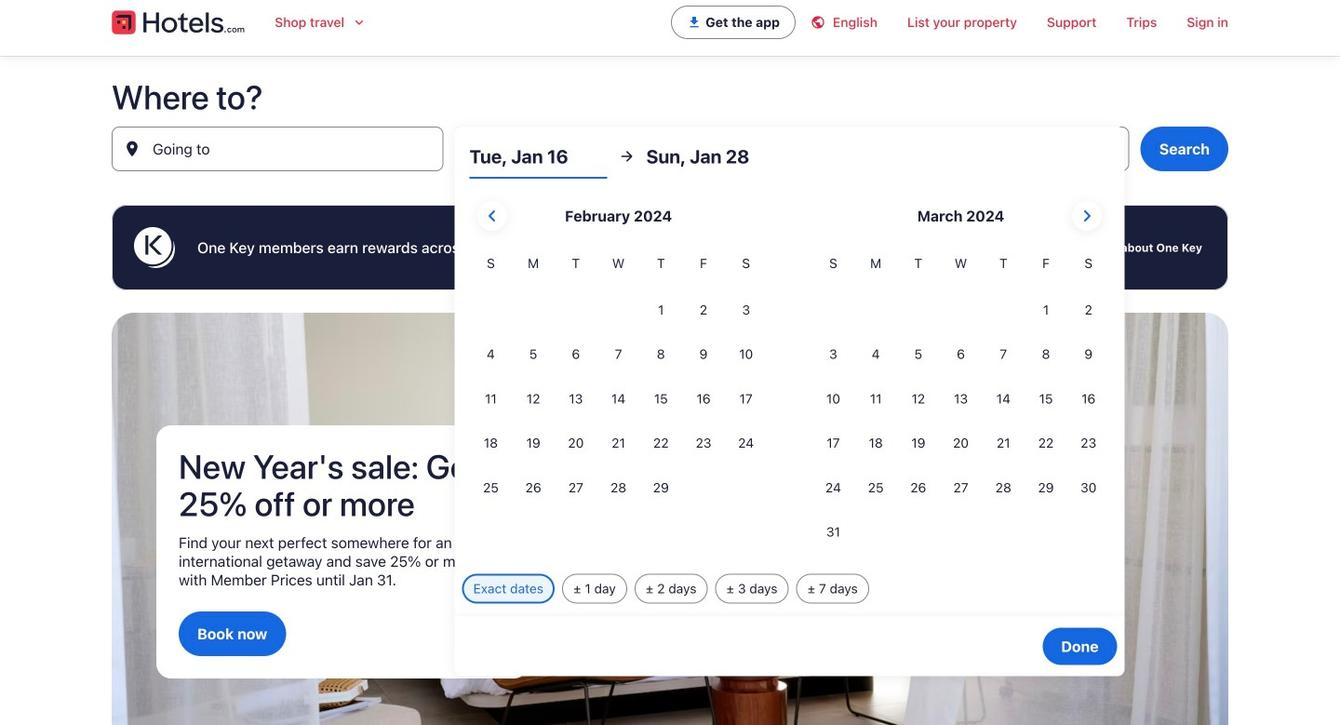 Task type: vqa. For each thing, say whether or not it's contained in the screenshot.
Previous month icon
yes



Task type: locate. For each thing, give the bounding box(es) containing it.
small image
[[811, 15, 833, 30]]

main content
[[0, 56, 1340, 725]]

shop travel image
[[352, 15, 367, 30]]

next month image
[[1076, 205, 1098, 227]]

march 2024 element
[[812, 253, 1110, 555]]

directional image
[[619, 148, 635, 165]]

application
[[470, 194, 1110, 555]]



Task type: describe. For each thing, give the bounding box(es) containing it.
previous month image
[[481, 205, 504, 227]]

hotels logo image
[[112, 7, 245, 37]]

february 2024 element
[[470, 253, 767, 511]]

download the app button image
[[687, 15, 702, 30]]



